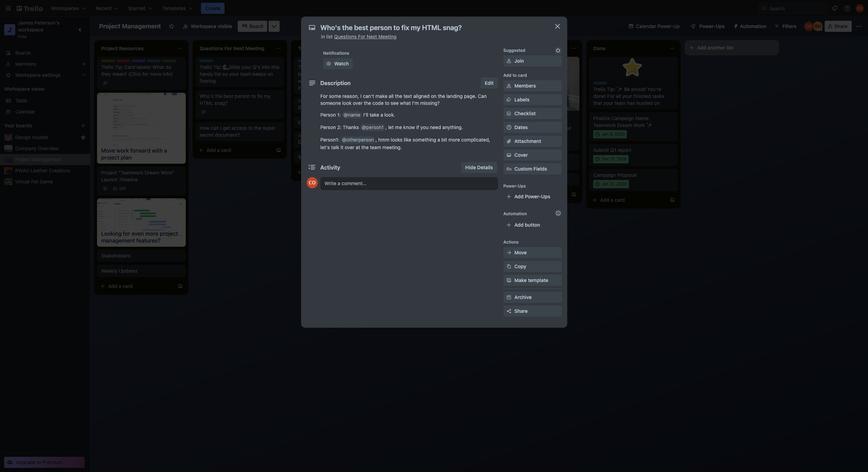 Task type: describe. For each thing, give the bounding box(es) containing it.
add down jan 31, 2020 option
[[600, 197, 609, 203]]

Dec 17, 2019 checkbox
[[593, 155, 629, 164]]

to inside who's the best person to fix my html snag?
[[252, 93, 256, 99]]

1 vertical spatial automation
[[503, 211, 527, 217]]

2 horizontal spatial christina overa (christinaovera) image
[[856, 4, 864, 12]]

"teamwork
[[118, 170, 143, 176]]

virtual
[[15, 179, 30, 185]]

j link
[[4, 24, 15, 35]]

sketch the "teamy dreamy" font
[[298, 154, 372, 160]]

0
[[119, 186, 122, 191]]

open information menu image
[[844, 5, 851, 12]]

your down be
[[622, 93, 632, 99]]

add power-ups link
[[503, 191, 562, 202]]

edit for edit
[[485, 80, 494, 86]]

budget approval link
[[495, 176, 575, 183]]

trello tip: card labels! what do they mean? (click for more info)
[[101, 64, 173, 77]]

can
[[478, 93, 487, 99]]

to down join
[[513, 73, 517, 78]]

project inside text field
[[99, 23, 120, 30]]

that inside trello tip trello tip: this is where assigned tasks live so that your team can see who's working on what and when it's due.
[[327, 71, 335, 77]]

template
[[528, 278, 548, 283]]

the left 'text'
[[395, 93, 402, 99]]

tip for trello tip: ✨ be proud! you're done! for all your finished tasks that your team has hustled on.
[[606, 82, 612, 87]]

hide
[[465, 165, 476, 170]]

0 / 6
[[119, 186, 126, 191]]

labels!
[[137, 64, 151, 70]]

company
[[15, 146, 36, 151]]

trello tip trello tip: splash those redtape- heavy issues that are slowing your team down here.
[[495, 114, 571, 138]]

campaign proposal link
[[593, 172, 674, 179]]

make template link
[[503, 275, 562, 286]]

color: red, title: "priority" element
[[116, 60, 131, 65]]

views
[[31, 86, 44, 92]]

another
[[708, 45, 725, 51]]

close dialog image
[[553, 22, 562, 30]]

for inside trello tip trello tip: ✨ be proud! you're done! for all your finished tasks that your team has hustled on.
[[607, 93, 615, 99]]

weekly updates
[[101, 268, 138, 274]]

add left button
[[514, 222, 524, 228]]

ben nelson (bennelson96) image
[[813, 21, 823, 31]]

a down weekly updates
[[119, 283, 121, 289]]

tip: inside trello tip trello tip: splash those redtape- heavy issues that are slowing your team down here.
[[508, 118, 517, 124]]

the down can't
[[364, 100, 371, 106]]

archive link
[[503, 292, 562, 303]]

drafts
[[321, 120, 334, 125]]

add a card down weekly updates
[[108, 283, 133, 289]]

management inside text field
[[122, 23, 161, 30]]

at
[[356, 144, 360, 150]]

campaign inside "link"
[[593, 172, 616, 178]]

card down jan 31, 2020
[[615, 197, 625, 203]]

dec 17, 2019
[[602, 157, 626, 162]]

person
[[235, 93, 250, 99]]

over inside , hmm looks like something a bit more complicated, let's talk it over at the team meeting.
[[345, 144, 354, 150]]

search image
[[761, 6, 767, 11]]

starred icon image
[[80, 135, 86, 140]]

i inside how can i get access to the super secret document?
[[220, 125, 222, 131]]

add another list
[[697, 45, 734, 51]]

power- inside 'link'
[[525, 194, 541, 200]]

who's
[[200, 93, 214, 99]]

who's
[[298, 78, 311, 84]]

design for design huddle
[[15, 134, 31, 140]]

add a card down "budget approval"
[[502, 192, 526, 198]]

add board image
[[80, 123, 86, 129]]

the inside , hmm looks like something a bit more complicated, let's talk it over at the team meeting.
[[361, 144, 369, 150]]

0 vertical spatial create from template… image
[[473, 138, 478, 143]]

customer
[[314, 139, 335, 145]]

down
[[507, 132, 520, 138]]

card down "teamy
[[319, 169, 330, 175]]

card down "document?" at the top
[[221, 147, 231, 153]]

due.
[[306, 85, 316, 91]]

add a card button down weekly updates "link"
[[97, 281, 175, 292]]

card down updates
[[123, 283, 133, 289]]

trello tip trello tip: ✨ be proud! you're done! for all your finished tasks that your team has hustled on.
[[593, 82, 664, 106]]

project "teamwork dream work" launch timeline link
[[101, 169, 182, 183]]

color: orange, title: "one more step" element for curate
[[298, 134, 312, 137]]

person for person 2: thanks
[[320, 124, 336, 130]]

card down you
[[418, 138, 428, 143]]

up
[[673, 23, 680, 29]]

campaign inside finalize campaign name: teamwork dream work ✨
[[611, 115, 634, 121]]

create from template… image for how can i get access to the super secret document?
[[276, 148, 281, 153]]

0 horizontal spatial members link
[[0, 59, 90, 70]]

weekly updates link
[[101, 268, 182, 275]]

✨ inside finalize campaign name: teamwork dream work ✨
[[646, 122, 653, 128]]

labels
[[514, 97, 529, 103]]

add left another on the right of the page
[[697, 45, 706, 51]]

tip for trello tip: this is where assigned tasks live so that your team can see who's working on what and when it's due.
[[310, 60, 317, 65]]

hide details link
[[461, 162, 497, 173]]

2 sketch from the top
[[298, 154, 313, 160]]

custom fields button
[[503, 166, 562, 173]]

a down "budget approval"
[[512, 192, 515, 198]]

tip: for trello tip: 🌊slide your q's into this handy list so your team keeps on flowing.
[[213, 64, 222, 70]]

q1
[[610, 147, 616, 153]]

dream inside finalize campaign name: teamwork dream work ✨
[[617, 122, 632, 128]]

1 vertical spatial christina overa (christinaovera) image
[[804, 21, 814, 31]]

on inside trello tip trello tip: this is where assigned tasks live so that your team can see who's working on what and when it's due.
[[331, 78, 337, 84]]

make
[[375, 93, 387, 99]]

font
[[362, 154, 372, 160]]

1 vertical spatial power-ups
[[503, 184, 526, 189]]

the inside how can i get access to the super secret document?
[[254, 125, 261, 131]]

james peterson's workspace link
[[18, 20, 61, 33]]

2020 for campaign
[[615, 132, 625, 137]]

automation inside button
[[740, 23, 767, 29]]

1 vertical spatial ups
[[518, 184, 526, 189]]

talk
[[331, 144, 339, 150]]

if
[[416, 124, 419, 130]]

this
[[271, 64, 279, 70]]

@person1
[[362, 124, 384, 130]]

Jan 9, 2020 checkbox
[[593, 130, 627, 139]]

design huddle
[[15, 134, 48, 140]]

1 vertical spatial share button
[[503, 306, 562, 317]]

so inside trello tip trello tip: this is where assigned tasks live so that your team can see who's working on what and when it's due.
[[320, 71, 325, 77]]

q's
[[253, 64, 260, 70]]

team for where
[[348, 71, 359, 77]]

work"
[[161, 170, 175, 176]]

workspace views
[[4, 86, 44, 92]]

add a card button down "document?" at the top
[[195, 145, 273, 156]]

1:
[[337, 112, 341, 118]]

meeting
[[378, 34, 397, 40]]

0 horizontal spatial color: purple, title: "design team" element
[[132, 60, 157, 65]]

into
[[262, 64, 270, 70]]

0 horizontal spatial christina overa (christinaovera) image
[[307, 177, 318, 189]]

add down secret
[[207, 147, 216, 153]]

color: sky, title: "trello tip" element for trello tip: 🌊slide your q's into this handy list so your team keeps on flowing.
[[200, 60, 218, 65]]

for inside 'for some reason, i can't make all the text aligned on the landing page. can someone look over the code to see what i'm missing?'
[[320, 93, 328, 99]]

add a card down if
[[403, 138, 428, 143]]

fields
[[534, 166, 547, 172]]

add a card down "teamy
[[305, 169, 330, 175]]

curate customer list link
[[298, 139, 378, 146]]

live
[[311, 71, 319, 77]]

list inside button
[[727, 45, 734, 51]]

timeline
[[119, 177, 138, 183]]

flowing.
[[200, 78, 217, 84]]

your down done!
[[603, 100, 613, 106]]

to inside 'for some reason, i can't make all the text aligned on the landing page. can someone look over the code to see what i'm missing?'
[[385, 100, 389, 106]]

Write a comment text field
[[320, 177, 498, 190]]

0 vertical spatial design
[[132, 60, 146, 65]]

add a card button down "teamy
[[294, 167, 372, 178]]

reason,
[[343, 93, 359, 99]]

that inside trello tip trello tip: splash those redtape- heavy issues that are slowing your team down here.
[[525, 125, 534, 131]]

leather
[[31, 168, 48, 174]]

the left landing
[[438, 93, 445, 99]]

create from template… image for submit q1 report
[[670, 198, 675, 203]]

tip inside trello tip trello tip: splash those redtape- heavy issues that are slowing your team down here.
[[507, 114, 514, 119]]

this
[[321, 64, 331, 70]]

project for project "teamwork dream work" launch timeline link
[[101, 170, 117, 176]]

ups inside 'link'
[[541, 194, 550, 200]]

Jan 31, 2020 checkbox
[[593, 180, 629, 189]]

🌊slide
[[223, 64, 240, 70]]

missing?
[[420, 100, 440, 106]]

archive
[[514, 295, 532, 300]]

the down let's
[[315, 154, 322, 160]]

a inside , hmm looks like something a bit more complicated, let's talk it over at the team meeting.
[[438, 137, 440, 143]]

trello tip: splash those redtape- heavy issues that are slowing your team down here. link
[[495, 118, 575, 139]]

has
[[627, 100, 635, 106]]

add down weekly
[[108, 283, 117, 289]]

0 vertical spatial team
[[147, 60, 157, 65]]

sketch inside design team sketch site banner
[[298, 104, 313, 110]]

Search field
[[759, 3, 828, 14]]

1 horizontal spatial for
[[358, 34, 365, 40]]

hmm
[[378, 137, 389, 143]]

your boards with 5 items element
[[4, 122, 70, 130]]

see inside 'for some reason, i can't make all the text aligned on the landing page. can someone look over the code to see what i'm missing?'
[[391, 100, 399, 106]]

super
[[263, 125, 275, 131]]

show menu image
[[855, 23, 862, 30]]

sm image for watch
[[325, 60, 332, 67]]

all inside trello tip trello tip: ✨ be proud! you're done! for all your finished tasks that your team has hustled on.
[[616, 93, 621, 99]]

add a card down "document?" at the top
[[207, 147, 231, 153]]

sm image for members
[[505, 82, 512, 89]]

1 vertical spatial management
[[32, 157, 62, 163]]

members for right members link
[[514, 83, 536, 89]]

the inside who's the best person to fix my html snag?
[[215, 93, 222, 99]]

to inside how can i get access to the super secret document?
[[248, 125, 253, 131]]

add a card down jan 31, 2020 option
[[600, 197, 625, 203]]

add inside 'link'
[[514, 194, 524, 200]]

color: sky, title: "trello tip" element for trello tip: this is where assigned tasks live so that your team can see who's working on what and when it's due.
[[298, 60, 317, 65]]

add a card button down budget approval link
[[491, 189, 568, 200]]

know
[[403, 124, 415, 130]]

✨ inside trello tip trello tip: ✨ be proud! you're done! for all your finished tasks that your team has hustled on.
[[617, 86, 623, 92]]

color: sky, title: "trello tip" element for trello tip: splash those redtape- heavy issues that are slowing your team down here.
[[495, 114, 514, 119]]

calendar for calendar power-up
[[636, 23, 656, 29]]

ups inside button
[[716, 23, 725, 29]]

slowing
[[543, 125, 560, 131]]

finalize campaign name: teamwork dream work ✨
[[593, 115, 653, 128]]

power-ups button
[[686, 21, 729, 32]]

project management inside project management text field
[[99, 23, 161, 30]]

jan for finalize
[[602, 132, 609, 137]]

color: sky, title: "trello tip" element for trello tip: ✨ be proud! you're done! for all your finished tasks that your team has hustled on.
[[593, 82, 612, 87]]

trello tip: this is where assigned tasks live so that your team can see who's working on what and when it's due. link
[[298, 64, 378, 91]]

how can i get access to the super secret document? link
[[200, 125, 280, 139]]

email
[[308, 120, 320, 125]]

for some reason, i can't make all the text aligned on the landing page. can someone look over the code to see what i'm missing?
[[320, 93, 487, 106]]

watch button
[[323, 58, 353, 69]]

create from template… image for project "teamwork dream work" launch timeline
[[177, 284, 183, 289]]

calendar for calendar
[[15, 109, 35, 115]]

1 horizontal spatial color: purple, title: "design team" element
[[298, 100, 324, 105]]

add button button
[[503, 220, 562, 231]]

complicated,
[[461, 137, 490, 143]]

team inside trello tip trello tip: ✨ be proud! you're done! for all your finished tasks that your team has hustled on.
[[615, 100, 626, 106]]

over inside 'for some reason, i can't make all the text aligned on the landing page. can someone look over the code to see what i'm missing?'
[[353, 100, 363, 106]]

james
[[18, 20, 33, 26]]

finalize
[[593, 115, 610, 121]]

sm image for make template
[[505, 277, 512, 284]]

i'll
[[363, 112, 368, 118]]

legal
[[396, 93, 408, 99]]

tip for trello tip: 🌊slide your q's into this handy list so your team keeps on flowing.
[[212, 60, 218, 65]]

sm image for cover
[[505, 152, 512, 159]]



Task type: vqa. For each thing, say whether or not it's contained in the screenshot.


Task type: locate. For each thing, give the bounding box(es) containing it.
members link down the boards
[[0, 59, 90, 70]]

your down where at top
[[337, 71, 347, 77]]

edit left email
[[298, 120, 307, 125]]

to down make
[[385, 100, 389, 106]]

0 vertical spatial color: purple, title: "design team" element
[[132, 60, 157, 65]]

1 horizontal spatial automation
[[740, 23, 767, 29]]

1 horizontal spatial ,
[[385, 124, 387, 130]]

trello inside trello tip: card labels! what do they mean? (click for more info)
[[101, 64, 113, 70]]

campaign proposal
[[593, 172, 637, 178]]

in list questions for next meeting
[[321, 34, 397, 40]]

sm image inside cover "link"
[[505, 152, 512, 159]]

a down "document?" at the top
[[217, 147, 220, 153]]

add to card
[[503, 73, 527, 78]]

your inside trello tip trello tip: splash those redtape- heavy issues that are slowing your team down here.
[[562, 125, 571, 131]]

1 jan from the top
[[602, 132, 609, 137]]

share down archive
[[514, 308, 528, 314]]

watch
[[334, 61, 349, 67]]

team left banner
[[313, 100, 324, 105]]

0 vertical spatial ,
[[385, 124, 387, 130]]

like
[[404, 137, 411, 143]]

workspace for workspace visible
[[191, 23, 216, 29]]

0 horizontal spatial that
[[327, 71, 335, 77]]

0 horizontal spatial see
[[370, 71, 378, 77]]

0 vertical spatial workspace
[[191, 23, 216, 29]]

updates
[[119, 268, 138, 274]]

sm image for suggested
[[555, 47, 562, 54]]

banner
[[324, 104, 340, 110]]

management left star or unstar board icon on the left top of page
[[122, 23, 161, 30]]

1 vertical spatial design
[[298, 100, 312, 105]]

freelancer
[[495, 161, 519, 167]]

sm image down actions
[[505, 250, 512, 256]]

huddle
[[32, 134, 48, 140]]

tip inside trello tip trello tip: this is where assigned tasks live so that your team can see who's working on what and when it's due.
[[310, 60, 317, 65]]

on right working
[[331, 78, 337, 84]]

, inside , hmm looks like something a bit more complicated, let's talk it over at the team meeting.
[[376, 137, 377, 143]]

members down the boards
[[15, 61, 36, 67]]

1 vertical spatial over
[[345, 144, 354, 150]]

primary element
[[0, 0, 868, 17]]

card
[[125, 64, 135, 70]]

1 vertical spatial see
[[391, 100, 399, 106]]

2020 inside checkbox
[[615, 132, 625, 137]]

1 horizontal spatial tasks
[[652, 93, 664, 99]]

0 horizontal spatial dream
[[145, 170, 159, 176]]

edit inside 'link'
[[298, 120, 307, 125]]

workspace inside button
[[191, 23, 216, 29]]

0 horizontal spatial create from template… image
[[177, 284, 183, 289]]

finished
[[633, 93, 651, 99]]

project management inside project management link
[[15, 157, 62, 163]]

2 so from the left
[[320, 71, 325, 77]]

james peterson's workspace free
[[18, 20, 61, 39]]

how
[[200, 125, 210, 131]]

on inside trello tip trello tip: 🌊slide your q's into this handy list so your team keeps on flowing.
[[267, 71, 273, 77]]

team inside trello tip trello tip: splash those redtape- heavy issues that are slowing your team down here.
[[495, 132, 506, 138]]

move
[[514, 250, 527, 256]]

team up and
[[348, 71, 359, 77]]

team inside trello tip trello tip: this is where assigned tasks live so that your team can see who's working on what and when it's due.
[[348, 71, 359, 77]]

tip inside trello tip trello tip: ✨ be proud! you're done! for all your finished tasks that your team has hustled on.
[[606, 82, 612, 87]]

2 vertical spatial project
[[101, 170, 117, 176]]

trello tip trello tip: this is where assigned tasks live so that your team can see who's working on what and when it's due.
[[298, 60, 378, 91]]

for
[[142, 71, 149, 77]]

0 horizontal spatial more
[[150, 71, 161, 77]]

some
[[329, 93, 341, 99]]

to right upgrade
[[37, 460, 41, 466]]

jan 9, 2020
[[602, 132, 625, 137]]

color: lime, title: "halp" element
[[162, 60, 176, 65]]

2 vertical spatial that
[[525, 125, 534, 131]]

workspace for workspace views
[[4, 86, 30, 92]]

your down redtape-
[[562, 125, 571, 131]]

sm image up add another list button
[[730, 21, 740, 30]]

1 horizontal spatial ✨
[[646, 122, 653, 128]]

pwau leather creations
[[15, 168, 70, 174]]

campaign down has
[[611, 115, 634, 121]]

0 horizontal spatial power-ups
[[503, 184, 526, 189]]

a down jan 31, 2020 option
[[611, 197, 613, 203]]

proposal
[[617, 172, 637, 178]]

2 horizontal spatial ups
[[716, 23, 725, 29]]

more inside trello tip: card labels! what do they mean? (click for more info)
[[150, 71, 161, 77]]

how can i get access to the super secret document?
[[200, 125, 275, 138]]

color: orange, title: "one more step" element
[[298, 134, 312, 137], [495, 157, 509, 159]]

color: purple, title: "design team" element
[[132, 60, 157, 65], [298, 100, 324, 105]]

1 horizontal spatial members link
[[503, 80, 562, 91]]

see down legal
[[391, 100, 399, 106]]

1 sketch from the top
[[298, 104, 313, 110]]

1 vertical spatial sketch
[[298, 154, 313, 160]]

1 vertical spatial campaign
[[593, 172, 616, 178]]

for left next
[[358, 34, 365, 40]]

can
[[360, 71, 369, 77], [211, 125, 219, 131]]

1 horizontal spatial color: orange, title: "one more step" element
[[495, 157, 509, 159]]

notifications
[[323, 51, 349, 56]]

calendar inside calendar link
[[15, 109, 35, 115]]

edit inside button
[[485, 80, 494, 86]]

tip: inside trello tip trello tip: 🌊slide your q's into this handy list so your team keeps on flowing.
[[213, 64, 222, 70]]

add right edit button
[[503, 73, 512, 78]]

person up drafts
[[320, 112, 336, 118]]

trello tip: 🌊slide your q's into this handy list so your team keeps on flowing. link
[[200, 64, 280, 85]]

see up when
[[370, 71, 378, 77]]

tip: for trello tip: this is where assigned tasks live so that your team can see who's working on what and when it's due.
[[312, 64, 320, 70]]

0 vertical spatial see
[[370, 71, 378, 77]]

2 vertical spatial design
[[15, 134, 31, 140]]

1 horizontal spatial ups
[[541, 194, 550, 200]]

1 horizontal spatial can
[[360, 71, 369, 77]]

tip: for trello tip: ✨ be proud! you're done! for all your finished tasks that your team has hustled on.
[[607, 86, 615, 92]]

create from template… image for budget approval
[[571, 192, 577, 198]]

0 vertical spatial sketch
[[298, 104, 313, 110]]

1 horizontal spatial that
[[525, 125, 534, 131]]

None text field
[[317, 21, 546, 34]]

a left "activity"
[[315, 169, 318, 175]]

1 vertical spatial calendar
[[15, 109, 35, 115]]

design team sketch site banner
[[298, 100, 340, 110]]

0 vertical spatial more
[[150, 71, 161, 77]]

1 vertical spatial person
[[320, 124, 336, 130]]

tip: inside trello tip trello tip: this is where assigned tasks live so that your team can see who's working on what and when it's due.
[[312, 64, 320, 70]]

more down what
[[150, 71, 161, 77]]

1 vertical spatial i
[[220, 125, 222, 131]]

sketch left the site
[[298, 104, 313, 110]]

color: orange, title: "one more step" element for freelancer
[[495, 157, 509, 159]]

ups up another on the right of the page
[[716, 23, 725, 29]]

2 horizontal spatial on
[[431, 93, 437, 99]]

1 so from the left
[[222, 71, 228, 77]]

1 horizontal spatial see
[[391, 100, 399, 106]]

share for bottommost the share button
[[514, 308, 528, 314]]

0 vertical spatial person
[[320, 112, 336, 118]]

meeting.
[[382, 144, 402, 150]]

1 vertical spatial color: purple, title: "design team" element
[[298, 100, 324, 105]]

redtape-
[[548, 118, 568, 124]]

2 vertical spatial on
[[431, 93, 437, 99]]

team inside trello tip trello tip: 🌊slide your q's into this handy list so your team keeps on flowing.
[[240, 71, 251, 77]]

join link
[[503, 55, 562, 67]]

2 horizontal spatial create from template… image
[[670, 198, 675, 203]]

team down heavy
[[495, 132, 506, 138]]

virtual pet game link
[[15, 178, 86, 185]]

tip: up handy on the left
[[213, 64, 222, 70]]

sm image inside the "move" link
[[505, 250, 512, 256]]

0 horizontal spatial share button
[[503, 306, 562, 317]]

tip: up mean?
[[115, 64, 123, 70]]

tasks up on.
[[652, 93, 664, 99]]

2 horizontal spatial design
[[298, 100, 312, 105]]

a
[[381, 112, 383, 118], [438, 137, 440, 143], [414, 138, 417, 143], [217, 147, 220, 153], [315, 169, 318, 175], [512, 192, 515, 198], [611, 197, 613, 203], [119, 283, 121, 289]]

can inside how can i get access to the super secret document?
[[211, 125, 219, 131]]

snag?
[[214, 100, 228, 106]]

visible
[[218, 23, 232, 29]]

team for redtape-
[[495, 132, 506, 138]]

star or unstar board image
[[169, 24, 174, 29]]

details
[[477, 165, 493, 170]]

0 vertical spatial tasks
[[298, 71, 310, 77]]

2020
[[615, 132, 625, 137], [617, 182, 627, 187]]

, left the hmm in the top left of the page
[[376, 137, 377, 143]]

sm image inside watch button
[[325, 60, 332, 67]]

christina overa (christinaovera) image right "open information menu" image
[[856, 4, 864, 12]]

0 horizontal spatial design
[[15, 134, 31, 140]]

dream left "work""
[[145, 170, 159, 176]]

i left get
[[220, 125, 222, 131]]

0 vertical spatial on
[[267, 71, 273, 77]]

1 vertical spatial 2020
[[617, 182, 627, 187]]

add left "activity"
[[305, 169, 314, 175]]

calendar inside calendar power-up link
[[636, 23, 656, 29]]

all inside 'for some reason, i can't make all the text aligned on the landing page. can someone look over the code to see what i'm missing?'
[[389, 93, 394, 99]]

1 person from the top
[[320, 112, 336, 118]]

to inside "link"
[[37, 460, 41, 466]]

jan inside jan 9, 2020 checkbox
[[602, 132, 609, 137]]

sm image down close dialog image
[[555, 47, 562, 54]]

info)
[[163, 71, 173, 77]]

sm image for join
[[505, 58, 512, 64]]

2 vertical spatial ups
[[541, 194, 550, 200]]

jan inside jan 31, 2020 option
[[602, 182, 609, 187]]

sm image left the copy
[[505, 263, 512, 270]]

trello tip: card labels! what do they mean? (click for more info) link
[[101, 64, 182, 78]]

sm image for copy
[[505, 263, 512, 270]]

over down the reason,
[[353, 100, 363, 106]]

sm image inside "automation" button
[[730, 21, 740, 30]]

0 horizontal spatial automation
[[503, 211, 527, 217]]

0 vertical spatial automation
[[740, 23, 767, 29]]

1 vertical spatial workspace
[[4, 86, 30, 92]]

sm image up freelancer
[[505, 152, 512, 159]]

look
[[342, 100, 352, 106]]

all right done!
[[616, 93, 621, 99]]

team inside , hmm looks like something a bit more complicated, let's talk it over at the team meeting.
[[370, 144, 381, 150]]

1 horizontal spatial calendar
[[636, 23, 656, 29]]

more inside , hmm looks like something a bit more complicated, let's talk it over at the team meeting.
[[449, 137, 460, 143]]

proud!
[[631, 86, 646, 92]]

0 vertical spatial project management
[[99, 23, 161, 30]]

sm image up heavy
[[505, 110, 512, 117]]

tip: inside trello tip: card labels! what do they mean? (click for more info)
[[115, 64, 123, 70]]

0 vertical spatial over
[[353, 100, 363, 106]]

ups
[[716, 23, 725, 29], [518, 184, 526, 189], [541, 194, 550, 200]]

, left let at the left of page
[[385, 124, 387, 130]]

0 vertical spatial can
[[360, 71, 369, 77]]

edit up can
[[485, 80, 494, 86]]

a right like
[[414, 138, 417, 143]]

site
[[315, 104, 323, 110]]

j
[[8, 26, 12, 34]]

sm image inside labels "link"
[[505, 96, 512, 103]]

0 horizontal spatial for
[[320, 93, 328, 99]]

company overview
[[15, 146, 59, 151]]

christina overa (christinaovera) image right filters
[[804, 21, 814, 31]]

tip: inside trello tip trello tip: ✨ be proud! you're done! for all your finished tasks that your team has hustled on.
[[607, 86, 615, 92]]

1 vertical spatial dream
[[145, 170, 159, 176]]

that inside trello tip trello tip: ✨ be proud! you're done! for all your finished tasks that your team has hustled on.
[[593, 100, 602, 106]]

automation down the search icon
[[740, 23, 767, 29]]

team inside design team sketch site banner
[[313, 100, 324, 105]]

1 horizontal spatial create from template… image
[[473, 138, 478, 143]]

can inside trello tip trello tip: this is where assigned tasks live so that your team can see who's working on what and when it's due.
[[360, 71, 369, 77]]

power-ups up add another list
[[699, 23, 725, 29]]

someone
[[320, 100, 341, 106]]

when
[[360, 78, 372, 84]]

2:
[[337, 124, 341, 130]]

secret
[[200, 132, 214, 138]]

share left "show menu" image
[[834, 23, 848, 29]]

take
[[370, 112, 379, 118]]

your inside trello tip trello tip: this is where assigned tasks live so that your team can see who's working on what and when it's due.
[[337, 71, 347, 77]]

1 horizontal spatial project management
[[99, 23, 161, 30]]

jan for campaign
[[602, 182, 609, 187]]

2 horizontal spatial that
[[593, 100, 602, 106]]

the right at
[[361, 144, 369, 150]]

sm image for move
[[505, 250, 512, 256]]

add a card button down the need
[[392, 135, 470, 146]]

color: purple, title: "design team" element up for
[[132, 60, 157, 65]]

a right the take
[[381, 112, 383, 118]]

color: sky, title: "trello tip" element
[[147, 60, 166, 65], [200, 60, 218, 65], [298, 60, 317, 65], [593, 82, 612, 87], [495, 114, 514, 119]]

sm image inside archive link
[[505, 294, 512, 301]]

here.
[[521, 132, 532, 138]]

create from template… image
[[276, 148, 281, 153], [571, 192, 577, 198]]

power-ups inside button
[[699, 23, 725, 29]]

sm image inside make template link
[[505, 277, 512, 284]]

0 horizontal spatial calendar
[[15, 109, 35, 115]]

handy
[[200, 71, 213, 77]]

what inside 'for some reason, i can't make all the text aligned on the landing page. can someone look over the code to see what i'm missing?'
[[400, 100, 411, 106]]

0 vertical spatial jan
[[602, 132, 609, 137]]

see inside trello tip trello tip: this is where assigned tasks live so that your team can see who's working on what and when it's due.
[[370, 71, 378, 77]]

tasks inside trello tip trello tip: ✨ be proud! you're done! for all your finished tasks that your team has hustled on.
[[652, 93, 664, 99]]

@otherperson
[[342, 137, 374, 143]]

create button
[[201, 3, 225, 14]]

dream inside project "teamwork dream work" launch timeline
[[145, 170, 159, 176]]

1 vertical spatial share
[[514, 308, 528, 314]]

your down '🌊slide'
[[229, 71, 239, 77]]

members link up labels "link"
[[503, 80, 562, 91]]

0 horizontal spatial members
[[15, 61, 36, 67]]

share for the share button to the right
[[834, 23, 848, 29]]

2 vertical spatial create from template… image
[[177, 284, 183, 289]]

tasks inside trello tip trello tip: this is where assigned tasks live so that your team can see who's working on what and when it's due.
[[298, 71, 310, 77]]

contracts
[[520, 161, 541, 167]]

tip: left be
[[607, 86, 615, 92]]

edit email drafts link
[[298, 119, 378, 126]]

1 horizontal spatial create from template… image
[[571, 192, 577, 198]]

add right looks
[[403, 138, 413, 143]]

edit for edit email drafts
[[298, 120, 307, 125]]

color: purple, title: "design team" element down due.
[[298, 100, 324, 105]]

name:
[[635, 115, 650, 121]]

sm image
[[325, 60, 332, 67], [505, 294, 512, 301]]

Board name text field
[[96, 21, 164, 32]]

mean?
[[112, 71, 127, 77]]

sm image for archive
[[505, 294, 512, 301]]

2020 for proposal
[[617, 182, 627, 187]]

person for person 1:
[[320, 112, 336, 118]]

1 vertical spatial create from template… image
[[571, 192, 577, 198]]

sm image for automation
[[730, 21, 740, 30]]

1 vertical spatial members link
[[503, 80, 562, 91]]

create from template… image
[[473, 138, 478, 143], [670, 198, 675, 203], [177, 284, 183, 289]]

1 horizontal spatial workspace
[[191, 23, 216, 29]]

team
[[240, 71, 251, 77], [348, 71, 359, 77], [615, 100, 626, 106], [495, 132, 506, 138], [370, 144, 381, 150]]

assigned
[[352, 64, 372, 70]]

need
[[430, 124, 441, 130]]

add down approval
[[514, 194, 524, 200]]

edit button
[[481, 78, 498, 89]]

that down is
[[327, 71, 335, 77]]

actions
[[503, 240, 519, 245]]

on inside 'for some reason, i can't make all the text aligned on the landing page. can someone look over the code to see what i'm missing?'
[[431, 93, 437, 99]]

0 vertical spatial members
[[15, 61, 36, 67]]

customize views image
[[271, 23, 278, 30]]

members link
[[0, 59, 90, 70], [503, 80, 562, 91]]

what
[[338, 78, 349, 84], [400, 100, 411, 106]]

on.
[[654, 100, 661, 106]]

me
[[395, 124, 402, 130]]

color: orange, title: "one more step" element up freelancer
[[495, 157, 509, 159]]

the left super
[[254, 125, 261, 131]]

team left has
[[615, 100, 626, 106]]

move link
[[503, 247, 562, 259]]

add down "budget"
[[502, 192, 511, 198]]

1 horizontal spatial share button
[[825, 21, 852, 32]]

sm image left join
[[505, 58, 512, 64]]

sm image inside checklist link
[[505, 110, 512, 117]]

1 vertical spatial on
[[331, 78, 337, 84]]

add
[[697, 45, 706, 51], [503, 73, 512, 78], [403, 138, 413, 143], [207, 147, 216, 153], [305, 169, 314, 175], [502, 192, 511, 198], [514, 194, 524, 200], [600, 197, 609, 203], [514, 222, 524, 228], [108, 283, 117, 289]]

add a card button
[[392, 135, 470, 146], [195, 145, 273, 156], [294, 167, 372, 178], [491, 189, 568, 200], [589, 195, 667, 206], [97, 281, 175, 292]]

switch to… image
[[5, 5, 12, 12]]

1 horizontal spatial management
[[122, 23, 161, 30]]

0 vertical spatial calendar
[[636, 23, 656, 29]]

power-ups down "budget approval"
[[503, 184, 526, 189]]

color: orange, title: "one more step" element up "curate"
[[298, 134, 312, 137]]

list inside trello tip trello tip: 🌊slide your q's into this handy list so your team keeps on flowing.
[[215, 71, 221, 77]]

0 horizontal spatial what
[[338, 78, 349, 84]]

upgrade
[[16, 460, 35, 466]]

2 person from the top
[[320, 124, 336, 130]]

1 vertical spatial color: orange, title: "one more step" element
[[495, 157, 509, 159]]

pet
[[31, 179, 38, 185]]

what down 'text'
[[400, 100, 411, 106]]

card down approval
[[516, 192, 526, 198]]

sketch
[[298, 104, 313, 110], [298, 154, 313, 160]]

power- inside button
[[699, 23, 716, 29]]

0 horizontal spatial management
[[32, 157, 62, 163]]

1 vertical spatial jan
[[602, 182, 609, 187]]

workspace visible
[[191, 23, 232, 29]]

your boards
[[4, 123, 32, 129]]

sm image for labels
[[505, 96, 512, 103]]

stakeholders
[[101, 253, 130, 259]]

team up for
[[147, 60, 157, 65]]

card down join
[[518, 73, 527, 78]]

all right make
[[389, 93, 394, 99]]

2 all from the left
[[616, 93, 621, 99]]

i left can't
[[360, 93, 362, 99]]

design inside design team sketch site banner
[[298, 100, 312, 105]]

1 vertical spatial team
[[313, 100, 324, 105]]

0 vertical spatial sm image
[[325, 60, 332, 67]]

pwau leather creations link
[[15, 167, 86, 174]]

design for design team sketch site banner
[[298, 100, 312, 105]]

edit email drafts
[[298, 120, 334, 125]]

sm image for checklist
[[505, 110, 512, 117]]

team for q's
[[240, 71, 251, 77]]

0 vertical spatial i
[[360, 93, 362, 99]]

tip: up live
[[312, 64, 320, 70]]

dream left the work
[[617, 122, 632, 128]]

✨ down name:
[[646, 122, 653, 128]]

sm image left make at the right of the page
[[505, 277, 512, 284]]

best
[[224, 93, 233, 99]]

add a card button down jan 31, 2020
[[589, 195, 667, 206]]

i inside 'for some reason, i can't make all the text aligned on the landing page. can someone look over the code to see what i'm missing?'
[[360, 93, 362, 99]]

can up when
[[360, 71, 369, 77]]

what inside trello tip trello tip: this is where assigned tasks live so that your team can see who's working on what and when it's due.
[[338, 78, 349, 84]]

color: yellow, title: "copy request" element
[[101, 60, 115, 62]]

on down into
[[267, 71, 273, 77]]

1 all from the left
[[389, 93, 394, 99]]

christina overa (christinaovera) image down "sketch the "teamy dreamy" font"
[[307, 177, 318, 189]]

1 horizontal spatial design
[[132, 60, 146, 65]]

sm image inside join link
[[505, 58, 512, 64]]

1 horizontal spatial more
[[449, 137, 460, 143]]

curate customer list
[[298, 139, 343, 145]]

the up 'snag?'
[[215, 93, 222, 99]]

workspace down create button
[[191, 23, 216, 29]]

tip inside trello tip trello tip: 🌊slide your q's into this handy list so your team keeps on flowing.
[[212, 60, 218, 65]]

a left bit
[[438, 137, 440, 143]]

add button
[[514, 222, 540, 228]]

jan left the 9,
[[602, 132, 609, 137]]

finalize campaign name: teamwork dream work ✨ link
[[593, 115, 674, 129]]

so up working
[[320, 71, 325, 77]]

heavy
[[495, 125, 508, 131]]

members for leftmost members link
[[15, 61, 36, 67]]

person1:
[[320, 137, 339, 143]]

1 horizontal spatial members
[[514, 83, 536, 89]]

0 notifications image
[[831, 4, 839, 12]]

2 jan from the top
[[602, 182, 609, 187]]

for right done!
[[607, 93, 615, 99]]

0 horizontal spatial so
[[222, 71, 228, 77]]

sketch site banner link
[[298, 104, 378, 111]]

2020 inside option
[[617, 182, 627, 187]]

upgrade to premium
[[16, 460, 62, 466]]

0 horizontal spatial workspace
[[4, 86, 30, 92]]

person 1: @name i'll take a look.
[[320, 112, 395, 118]]

"teamy
[[323, 154, 340, 160]]

1 vertical spatial what
[[400, 100, 411, 106]]

christina overa (christinaovera) image
[[856, 4, 864, 12], [804, 21, 814, 31], [307, 177, 318, 189]]

0 horizontal spatial team
[[147, 60, 157, 65]]

0 horizontal spatial i
[[220, 125, 222, 131]]

person left 2:
[[320, 124, 336, 130]]

1 vertical spatial create from template… image
[[670, 198, 675, 203]]

to
[[513, 73, 517, 78], [252, 93, 256, 99], [385, 100, 389, 106], [248, 125, 253, 131], [37, 460, 41, 466]]

sm image
[[730, 21, 740, 30], [555, 47, 562, 54], [505, 58, 512, 64], [505, 82, 512, 89], [505, 96, 512, 103], [505, 110, 512, 117], [505, 152, 512, 159], [505, 250, 512, 256], [505, 263, 512, 270], [505, 277, 512, 284]]

1 horizontal spatial edit
[[485, 80, 494, 86]]

project for project management link
[[15, 157, 31, 163]]

project inside project "teamwork dream work" launch timeline
[[101, 170, 117, 176]]

1 vertical spatial members
[[514, 83, 536, 89]]

0 vertical spatial what
[[338, 78, 349, 84]]

workspace up 'table'
[[4, 86, 30, 92]]

your left q's
[[241, 64, 251, 70]]

sm image inside copy link
[[505, 263, 512, 270]]

so inside trello tip trello tip: 🌊slide your q's into this handy list so your team keeps on flowing.
[[222, 71, 228, 77]]



